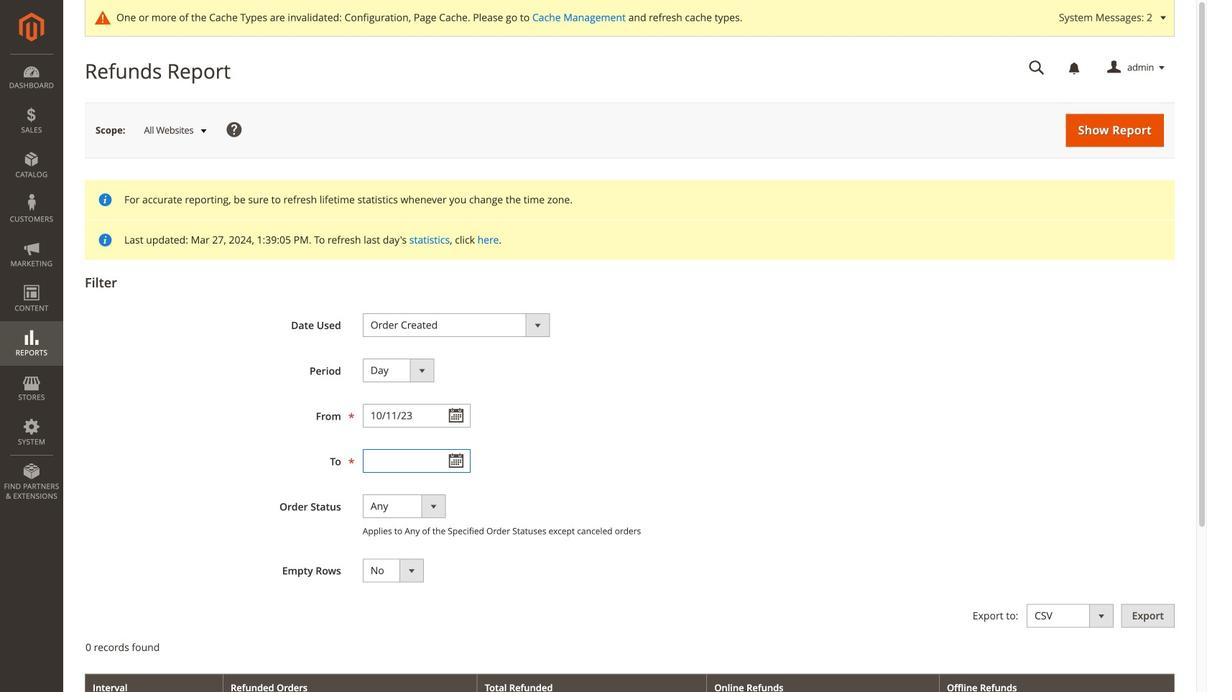 Task type: vqa. For each thing, say whether or not it's contained in the screenshot.
menu bar
yes



Task type: describe. For each thing, give the bounding box(es) containing it.
magento admin panel image
[[19, 12, 44, 42]]



Task type: locate. For each thing, give the bounding box(es) containing it.
None text field
[[363, 404, 471, 428]]

None text field
[[363, 449, 471, 473]]

menu bar
[[0, 54, 63, 508]]



